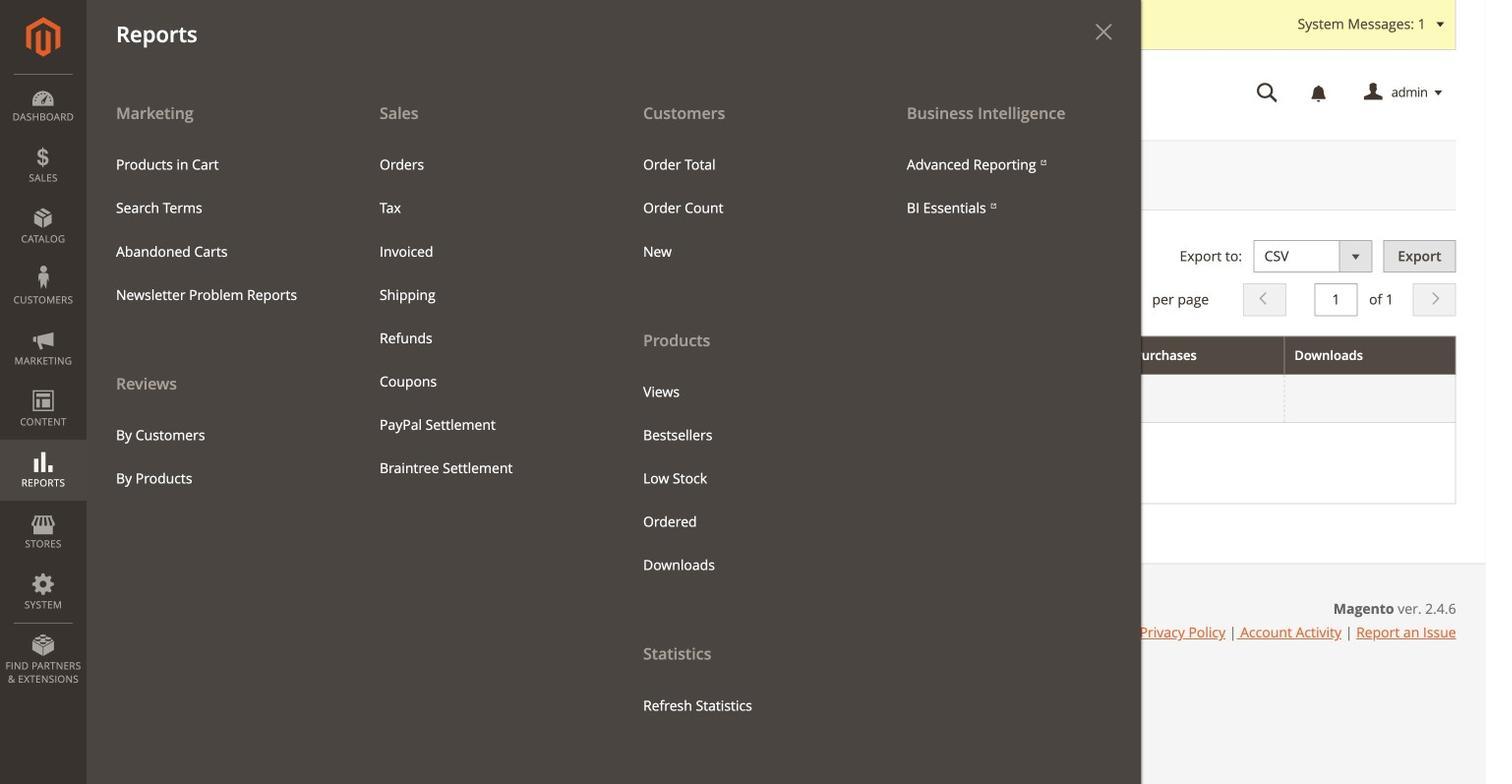 Task type: describe. For each thing, give the bounding box(es) containing it.
magento admin panel image
[[26, 17, 60, 57]]



Task type: locate. For each thing, give the bounding box(es) containing it.
menu
[[87, 90, 1141, 784], [87, 90, 350, 500], [614, 90, 877, 728], [101, 143, 335, 317], [365, 143, 599, 490], [629, 143, 863, 273], [892, 143, 1126, 230], [629, 370, 863, 587], [101, 414, 335, 500]]

None text field
[[127, 385, 442, 412], [798, 385, 1113, 412], [127, 385, 442, 412], [798, 385, 1113, 412]]

menu bar
[[0, 0, 1141, 784]]

None text field
[[1315, 284, 1358, 316], [462, 385, 778, 412], [1315, 284, 1358, 316], [462, 385, 778, 412]]



Task type: vqa. For each thing, say whether or not it's contained in the screenshot.
text field
yes



